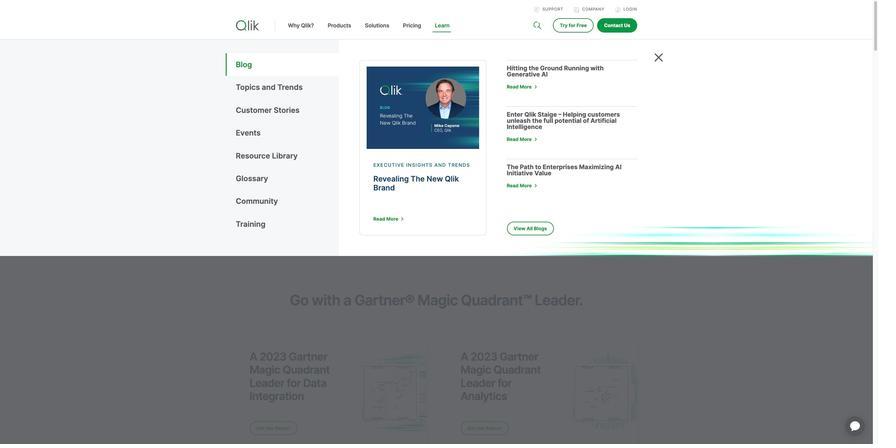 Task type: locate. For each thing, give the bounding box(es) containing it.
application
[[838, 409, 874, 444]]

qlik image
[[236, 20, 261, 31]]

company image
[[574, 7, 580, 13]]



Task type: describe. For each thing, give the bounding box(es) containing it.
support image
[[535, 7, 540, 13]]

close search image
[[655, 53, 663, 62]]

headshot of mike capone, ceo, qlik and the text "revealing the new qlik brand" image
[[367, 67, 479, 149]]

login image
[[616, 7, 621, 13]]



Task type: vqa. For each thing, say whether or not it's contained in the screenshot.
Close search image
yes



